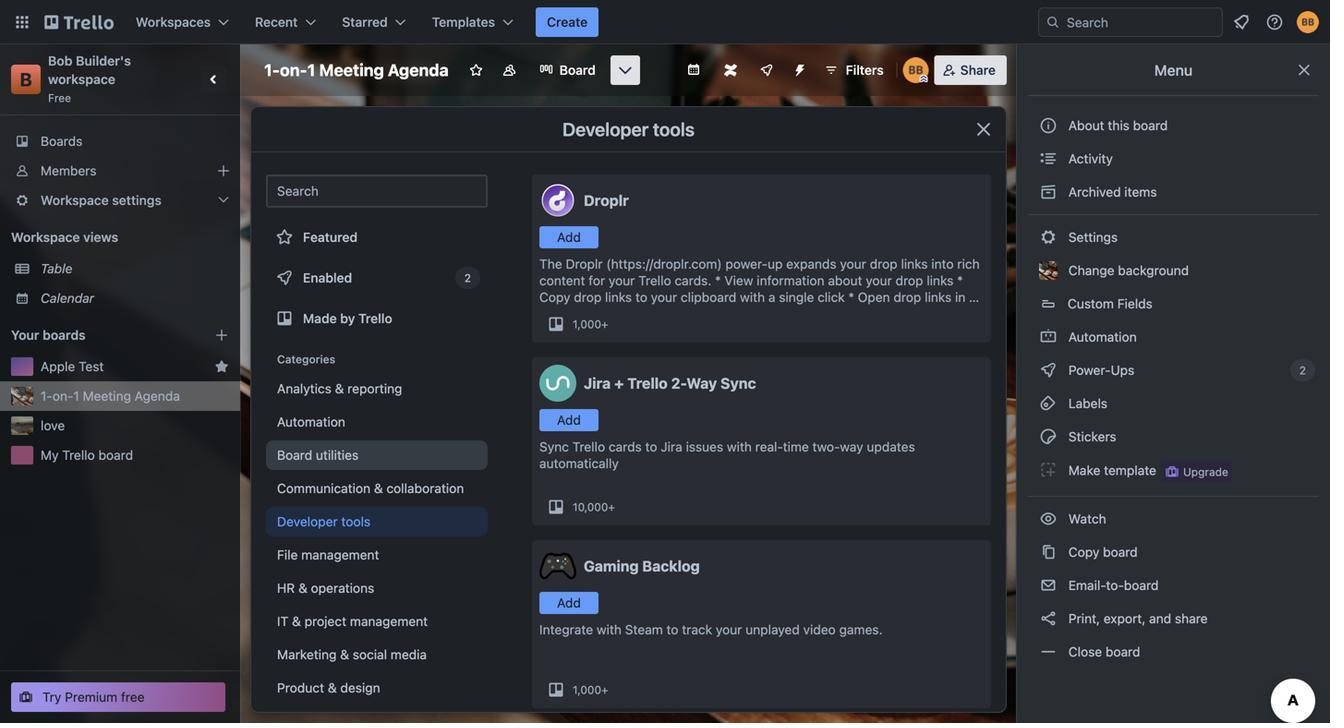 Task type: vqa. For each thing, say whether or not it's contained in the screenshot.
Create
yes



Task type: describe. For each thing, give the bounding box(es) containing it.
ups
[[1111, 363, 1135, 378]]

& for social
[[340, 647, 349, 662]]

communication & collaboration
[[277, 481, 464, 496]]

Board name text field
[[255, 55, 458, 85]]

menu
[[1155, 61, 1193, 79]]

settings
[[1065, 230, 1118, 245]]

1-on-1 meeting agenda inside board name text field
[[264, 60, 449, 80]]

boards
[[43, 328, 86, 343]]

primary element
[[0, 0, 1331, 44]]

templates
[[432, 14, 495, 30]]

bob builder's workspace link
[[48, 53, 134, 87]]

customize views image
[[616, 61, 635, 79]]

print,
[[1069, 611, 1100, 626]]

0 notifications image
[[1231, 11, 1253, 33]]

0 vertical spatial sync
[[721, 375, 756, 392]]

back to home image
[[44, 7, 114, 37]]

labels link
[[1028, 389, 1319, 419]]

watch link
[[1028, 504, 1319, 534]]

your boards with 4 items element
[[11, 324, 187, 346]]

board for board
[[560, 62, 596, 78]]

with inside sync trello cards to jira issues with real-time two-way updates automatically
[[727, 439, 752, 455]]

members link
[[0, 156, 240, 186]]

1 horizontal spatial automation
[[1065, 329, 1137, 345]]

track
[[682, 622, 713, 638]]

games.
[[839, 622, 883, 638]]

product & design
[[277, 681, 380, 696]]

backlog
[[642, 558, 700, 575]]

enabled
[[303, 270, 352, 286]]

watch
[[1065, 511, 1110, 527]]

starred
[[342, 14, 388, 30]]

way
[[687, 375, 717, 392]]

share button
[[935, 55, 1007, 85]]

board utilities
[[277, 448, 359, 463]]

sm image for archived items
[[1039, 183, 1058, 201]]

1-on-1 meeting agenda inside 1-on-1 meeting agenda link
[[41, 389, 180, 404]]

board inside 'link'
[[1106, 644, 1141, 660]]

analytics & reporting
[[277, 381, 402, 396]]

& for collaboration
[[374, 481, 383, 496]]

your right for
[[609, 273, 635, 288]]

links left in
[[925, 290, 952, 305]]

workspace for workspace settings
[[41, 193, 109, 208]]

links down for
[[605, 290, 632, 305]]

about this board button
[[1028, 111, 1319, 140]]

product
[[277, 681, 324, 696]]

calendar link
[[41, 289, 229, 308]]

sm image for stickers
[[1039, 428, 1058, 446]]

create button
[[536, 7, 599, 37]]

0 horizontal spatial developer tools
[[277, 514, 371, 529]]

design
[[340, 681, 380, 696]]

workspaces button
[[125, 7, 240, 37]]

add button for jira + trello 2-way sync
[[540, 409, 599, 431]]

& for reporting
[[335, 381, 344, 396]]

it
[[277, 614, 289, 629]]

2 for power-ups
[[1300, 364, 1307, 377]]

bob builder's workspace free
[[48, 53, 134, 104]]

workspace visible image
[[502, 63, 517, 78]]

by
[[340, 311, 355, 326]]

close board link
[[1028, 638, 1319, 667]]

use
[[664, 306, 685, 322]]

recent
[[255, 14, 298, 30]]

unplayed
[[746, 622, 800, 638]]

try
[[43, 690, 61, 705]]

upgrade
[[1184, 466, 1229, 479]]

trello left 2-
[[628, 375, 668, 392]]

sm image for email-to-board
[[1039, 577, 1058, 595]]

export,
[[1104, 611, 1146, 626]]

search image
[[1046, 15, 1061, 30]]

board up to-
[[1103, 545, 1138, 560]]

labels
[[1065, 396, 1108, 411]]

sm image for labels
[[1039, 395, 1058, 413]]

copy board
[[1065, 545, 1138, 560]]

sm image for activity
[[1039, 150, 1058, 168]]

1,000 + for droplr
[[573, 318, 609, 331]]

sm image for watch
[[1039, 510, 1058, 529]]

1 vertical spatial agenda
[[135, 389, 180, 404]]

window
[[568, 306, 613, 322]]

filters
[[846, 62, 884, 78]]

free
[[48, 91, 71, 104]]

* up in
[[957, 273, 963, 288]]

stickers
[[1065, 429, 1117, 444]]

+ for jira + trello 2-way sync
[[608, 501, 615, 514]]

meeting inside board name text field
[[319, 60, 384, 80]]

activity link
[[1028, 144, 1319, 174]]

workspace views
[[11, 230, 118, 245]]

settings
[[112, 193, 162, 208]]

made by trello link
[[266, 300, 488, 337]]

1 horizontal spatial copy
[[1069, 545, 1100, 560]]

marketing
[[277, 647, 337, 662]]

analytics & reporting link
[[266, 374, 488, 404]]

0 vertical spatial bob builder (bobbuilder40) image
[[1297, 11, 1319, 33]]

custom fields button
[[1028, 289, 1319, 319]]

email-
[[1069, 578, 1106, 593]]

print, export, and share link
[[1028, 604, 1319, 634]]

& for project
[[292, 614, 301, 629]]

your up use
[[651, 290, 677, 305]]

archived items
[[1065, 184, 1157, 200]]

0 vertical spatial droplr
[[584, 192, 629, 209]]

click
[[818, 290, 845, 305]]

share
[[961, 62, 996, 78]]

project
[[305, 614, 347, 629]]

board link
[[528, 55, 607, 85]]

agenda inside board name text field
[[388, 60, 449, 80]]

0 vertical spatial management
[[301, 547, 379, 563]]

close board
[[1065, 644, 1141, 660]]

love
[[41, 418, 65, 433]]

a right as
[[747, 306, 754, 322]]

two-
[[813, 439, 840, 455]]

as
[[730, 306, 744, 322]]

marketing & social media link
[[266, 640, 488, 670]]

1 horizontal spatial tools
[[653, 118, 695, 140]]

your up open
[[866, 273, 892, 288]]

media
[[391, 647, 427, 662]]

activity
[[1065, 151, 1113, 166]]

email-to-board link
[[1028, 571, 1319, 601]]

10,000
[[573, 501, 608, 514]]

add button for gaming backlog
[[540, 592, 599, 614]]

try premium free
[[43, 690, 145, 705]]

starred icon image
[[214, 359, 229, 374]]

a right in
[[969, 290, 976, 305]]

calendar power-up image
[[686, 62, 701, 77]]

confluence icon image
[[724, 64, 737, 77]]

boards
[[41, 134, 83, 149]]

1 horizontal spatial developer tools
[[563, 118, 695, 140]]

expands
[[787, 256, 837, 272]]

sm image for settings
[[1039, 228, 1058, 247]]

0 horizontal spatial on-
[[52, 389, 73, 404]]

easily
[[626, 306, 660, 322]]

hr & operations
[[277, 581, 374, 596]]

add for droplr
[[557, 230, 581, 245]]

sync trello cards to jira issues with real-time two-way updates automatically
[[540, 439, 915, 471]]

the
[[540, 256, 562, 272]]

sm image for close board
[[1039, 643, 1058, 662]]

way
[[840, 439, 864, 455]]

+ for droplr
[[602, 318, 609, 331]]

create
[[547, 14, 588, 30]]

sm image for power-ups
[[1039, 361, 1058, 380]]

my
[[41, 448, 59, 463]]

0 horizontal spatial automation
[[277, 414, 345, 430]]

starred button
[[331, 7, 417, 37]]



Task type: locate. For each thing, give the bounding box(es) containing it.
5 sm image from the top
[[1039, 510, 1058, 529]]

1-on-1 meeting agenda down apple test link
[[41, 389, 180, 404]]

open
[[858, 290, 890, 305]]

workspace up "table"
[[11, 230, 80, 245]]

sm image inside activity link
[[1039, 150, 1058, 168]]

trello
[[639, 273, 671, 288], [359, 311, 392, 326], [628, 375, 668, 392], [573, 439, 605, 455], [62, 448, 95, 463]]

workspace inside popup button
[[41, 193, 109, 208]]

this member is an admin of this board. image
[[920, 75, 928, 83]]

workspace down the members
[[41, 193, 109, 208]]

board for this
[[1133, 118, 1168, 133]]

1 vertical spatial 2
[[1300, 364, 1307, 377]]

cards.
[[675, 273, 712, 288]]

sm image inside "copy board" link
[[1039, 543, 1058, 562]]

tools inside developer tools link
[[341, 514, 371, 529]]

1 vertical spatial board
[[277, 448, 312, 463]]

& left the social
[[340, 647, 349, 662]]

& for operations
[[298, 581, 308, 596]]

0 vertical spatial automation link
[[1028, 322, 1319, 352]]

1 vertical spatial workspace
[[11, 230, 80, 245]]

2 1,000 from the top
[[573, 684, 602, 697]]

0 horizontal spatial bob builder (bobbuilder40) image
[[903, 57, 929, 83]]

add up automatically
[[557, 413, 581, 428]]

1- down recent
[[264, 60, 280, 80]]

make template
[[1065, 463, 1157, 478]]

0 vertical spatial copy
[[540, 290, 571, 305]]

sm image inside email-to-board link
[[1039, 577, 1058, 595]]

0 vertical spatial 1-
[[264, 60, 280, 80]]

1 1,000 from the top
[[573, 318, 602, 331]]

0 horizontal spatial developer
[[277, 514, 338, 529]]

1,000
[[573, 318, 602, 331], [573, 684, 602, 697]]

& right hr
[[298, 581, 308, 596]]

trello inside the droplr (https://droplr.com) power-up expands your drop links into rich content for your trello cards.   * view information about your drop links  * copy drop links to your clipboard with a single click  * open drop links in a new window  * easily use a drop as a card cover  screenshot
[[639, 273, 671, 288]]

0 vertical spatial 2
[[465, 272, 471, 285]]

gaming backlog
[[584, 558, 700, 575]]

tools down communication & collaboration
[[341, 514, 371, 529]]

power-
[[1069, 363, 1111, 378]]

2 1,000 + from the top
[[573, 684, 609, 697]]

1 horizontal spatial 1-on-1 meeting agenda
[[264, 60, 449, 80]]

automation up power-ups
[[1065, 329, 1137, 345]]

change background link
[[1028, 256, 1319, 286]]

a right use
[[688, 306, 695, 322]]

1 vertical spatial on-
[[52, 389, 73, 404]]

automation link up board utilities link
[[266, 407, 488, 437]]

trello inside sync trello cards to jira issues with real-time two-way updates automatically
[[573, 439, 605, 455]]

board right this
[[1133, 118, 1168, 133]]

with down view
[[740, 290, 765, 305]]

management up operations
[[301, 547, 379, 563]]

content
[[540, 273, 585, 288]]

about this board
[[1069, 118, 1168, 133]]

agenda left star or unstar board 'image'
[[388, 60, 449, 80]]

links down into
[[927, 273, 954, 288]]

2 vertical spatial with
[[597, 622, 622, 638]]

0 vertical spatial developer
[[563, 118, 649, 140]]

1 vertical spatial 1-on-1 meeting agenda
[[41, 389, 180, 404]]

* left easily
[[616, 306, 622, 322]]

4 sm image from the top
[[1039, 428, 1058, 446]]

1
[[307, 60, 315, 80], [73, 389, 79, 404]]

1 vertical spatial automation link
[[266, 407, 488, 437]]

on- inside board name text field
[[280, 60, 307, 80]]

stickers link
[[1028, 422, 1319, 452]]

1 add from the top
[[557, 230, 581, 245]]

your right the 'track'
[[716, 622, 742, 638]]

board up print, export, and share
[[1124, 578, 1159, 593]]

b link
[[11, 65, 41, 94]]

2 for enabled
[[465, 272, 471, 285]]

0 vertical spatial add button
[[540, 226, 599, 249]]

2 sm image from the top
[[1039, 183, 1058, 201]]

sm image left activity
[[1039, 150, 1058, 168]]

change
[[1069, 263, 1115, 278]]

time
[[783, 439, 809, 455]]

jira left issues
[[661, 439, 683, 455]]

with inside the droplr (https://droplr.com) power-up expands your drop links into rich content for your trello cards.   * view information about your drop links  * copy drop links to your clipboard with a single click  * open drop links in a new window  * easily use a drop as a card cover  screenshot
[[740, 290, 765, 305]]

1,000 for droplr
[[573, 318, 602, 331]]

add button for droplr
[[540, 226, 599, 249]]

sync
[[721, 375, 756, 392], [540, 439, 569, 455]]

copy
[[540, 290, 571, 305], [1069, 545, 1100, 560]]

1 horizontal spatial 1-
[[264, 60, 280, 80]]

to left the 'track'
[[667, 622, 679, 638]]

filters button
[[818, 55, 890, 85]]

sm image inside settings link
[[1039, 228, 1058, 247]]

0 vertical spatial with
[[740, 290, 765, 305]]

trello down (https://droplr.com) on the top
[[639, 273, 671, 288]]

board left utilities
[[277, 448, 312, 463]]

1-on-1 meeting agenda down starred
[[264, 60, 449, 80]]

the droplr (https://droplr.com) power-up expands your drop links into rich content for your trello cards.   * view information about your drop links  * copy drop links to your clipboard with a single click  * open drop links in a new window  * easily use a drop as a card cover  screenshot
[[540, 256, 980, 322]]

3 add from the top
[[557, 596, 581, 611]]

meeting down starred
[[319, 60, 384, 80]]

developer down customize views image
[[563, 118, 649, 140]]

view
[[725, 273, 753, 288]]

sm image left archived at the right of the page
[[1039, 183, 1058, 201]]

1- inside board name text field
[[264, 60, 280, 80]]

sm image
[[1039, 150, 1058, 168], [1039, 183, 1058, 201], [1039, 395, 1058, 413], [1039, 428, 1058, 446], [1039, 510, 1058, 529]]

add board image
[[214, 328, 229, 343]]

about
[[1069, 118, 1105, 133]]

sync inside sync trello cards to jira issues with real-time two-way updates automatically
[[540, 439, 569, 455]]

1 horizontal spatial 2
[[1300, 364, 1307, 377]]

board left customize views image
[[560, 62, 596, 78]]

automation
[[1065, 329, 1137, 345], [277, 414, 345, 430]]

2 add button from the top
[[540, 409, 599, 431]]

sm image
[[1039, 228, 1058, 247], [1039, 328, 1058, 346], [1039, 361, 1058, 380], [1039, 461, 1058, 480], [1039, 543, 1058, 562], [1039, 577, 1058, 595], [1039, 610, 1058, 628], [1039, 643, 1058, 662]]

4 sm image from the top
[[1039, 461, 1058, 480]]

information
[[757, 273, 825, 288]]

power ups image
[[759, 63, 774, 78]]

0 vertical spatial 1,000 +
[[573, 318, 609, 331]]

calendar
[[41, 291, 94, 306]]

your boards
[[11, 328, 86, 343]]

cover
[[788, 306, 821, 322]]

tools
[[653, 118, 695, 140], [341, 514, 371, 529]]

add for gaming backlog
[[557, 596, 581, 611]]

add button up automatically
[[540, 409, 599, 431]]

1,000 down integrate at left bottom
[[573, 684, 602, 697]]

automation up 'board utilities'
[[277, 414, 345, 430]]

on- down apple on the left
[[52, 389, 73, 404]]

bob builder (bobbuilder40) image right open information menu icon
[[1297, 11, 1319, 33]]

* down about
[[849, 290, 855, 305]]

& down board utilities link
[[374, 481, 383, 496]]

file
[[277, 547, 298, 563]]

workspace for workspace views
[[11, 230, 80, 245]]

board down 'export,'
[[1106, 644, 1141, 660]]

2 add from the top
[[557, 413, 581, 428]]

1 vertical spatial sync
[[540, 439, 569, 455]]

to inside the droplr (https://droplr.com) power-up expands your drop links into rich content for your trello cards.   * view information about your drop links  * copy drop links to your clipboard with a single click  * open drop links in a new window  * easily use a drop as a card cover  screenshot
[[636, 290, 648, 305]]

& left design
[[328, 681, 337, 696]]

1- up love on the bottom left of the page
[[41, 389, 52, 404]]

test
[[79, 359, 104, 374]]

to for +
[[645, 439, 657, 455]]

star or unstar board image
[[469, 63, 484, 78]]

1 vertical spatial 1-
[[41, 389, 52, 404]]

1 sm image from the top
[[1039, 150, 1058, 168]]

upgrade button
[[1161, 461, 1232, 483]]

trello right my
[[62, 448, 95, 463]]

2 vertical spatial add button
[[540, 592, 599, 614]]

sync up automatically
[[540, 439, 569, 455]]

developer tools link
[[266, 507, 488, 537]]

to for backlog
[[667, 622, 679, 638]]

trello right by
[[359, 311, 392, 326]]

open information menu image
[[1266, 13, 1284, 31]]

sm image inside labels link
[[1039, 395, 1058, 413]]

add button up integrate at left bottom
[[540, 592, 599, 614]]

0 horizontal spatial 1
[[73, 389, 79, 404]]

utilities
[[316, 448, 359, 463]]

1 vertical spatial meeting
[[83, 389, 131, 404]]

workspace
[[48, 72, 115, 87]]

jira inside sync trello cards to jira issues with real-time two-way updates automatically
[[661, 439, 683, 455]]

* up clipboard
[[715, 273, 721, 288]]

recent button
[[244, 7, 327, 37]]

trello up automatically
[[573, 439, 605, 455]]

developer tools
[[563, 118, 695, 140], [277, 514, 371, 529]]

developer down communication
[[277, 514, 338, 529]]

issues
[[686, 439, 724, 455]]

b
[[20, 68, 32, 90]]

jira up cards on the left bottom
[[584, 375, 611, 392]]

analytics
[[277, 381, 332, 396]]

1 horizontal spatial sync
[[721, 375, 756, 392]]

sm image inside stickers link
[[1039, 428, 1058, 446]]

bob builder (bobbuilder40) image right filters
[[903, 57, 929, 83]]

Search field
[[1061, 8, 1222, 36]]

0 vertical spatial 1,000
[[573, 318, 602, 331]]

+
[[602, 318, 609, 331], [614, 375, 624, 392], [608, 501, 615, 514], [602, 684, 609, 697]]

0 vertical spatial automation
[[1065, 329, 1137, 345]]

board for trello
[[98, 448, 133, 463]]

droplr inside the droplr (https://droplr.com) power-up expands your drop links into rich content for your trello cards.   * view information about your drop links  * copy drop links to your clipboard with a single click  * open drop links in a new window  * easily use a drop as a card cover  screenshot
[[566, 256, 603, 272]]

1 vertical spatial 1
[[73, 389, 79, 404]]

&
[[335, 381, 344, 396], [374, 481, 383, 496], [298, 581, 308, 596], [292, 614, 301, 629], [340, 647, 349, 662], [328, 681, 337, 696]]

0 horizontal spatial 1-
[[41, 389, 52, 404]]

3 add button from the top
[[540, 592, 599, 614]]

close
[[1069, 644, 1102, 660]]

0 horizontal spatial tools
[[341, 514, 371, 529]]

sm image for make template
[[1039, 461, 1058, 480]]

change background
[[1065, 263, 1189, 278]]

1 vertical spatial bob builder (bobbuilder40) image
[[903, 57, 929, 83]]

0 horizontal spatial sync
[[540, 439, 569, 455]]

1 vertical spatial developer tools
[[277, 514, 371, 529]]

agenda
[[388, 60, 449, 80], [135, 389, 180, 404]]

tools down the calendar power-up image
[[653, 118, 695, 140]]

links left into
[[901, 256, 928, 272]]

1 vertical spatial automation
[[277, 414, 345, 430]]

& right it
[[292, 614, 301, 629]]

7 sm image from the top
[[1039, 610, 1058, 628]]

1 horizontal spatial agenda
[[388, 60, 449, 80]]

this
[[1108, 118, 1130, 133]]

sm image inside watch link
[[1039, 510, 1058, 529]]

sm image inside print, export, and share link
[[1039, 610, 1058, 628]]

1 1,000 + from the top
[[573, 318, 609, 331]]

0 vertical spatial to
[[636, 290, 648, 305]]

power-
[[726, 256, 768, 272]]

to up easily
[[636, 290, 648, 305]]

a up card
[[769, 290, 776, 305]]

0 horizontal spatial board
[[277, 448, 312, 463]]

developer tools down communication
[[277, 514, 371, 529]]

1 vertical spatial tools
[[341, 514, 371, 529]]

0 vertical spatial developer tools
[[563, 118, 695, 140]]

bob builder (bobbuilder40) image
[[1297, 11, 1319, 33], [903, 57, 929, 83]]

1-on-1 meeting agenda link
[[41, 387, 229, 406]]

1 horizontal spatial automation link
[[1028, 322, 1319, 352]]

0 horizontal spatial 2
[[465, 272, 471, 285]]

0 vertical spatial jira
[[584, 375, 611, 392]]

copy inside the droplr (https://droplr.com) power-up expands your drop links into rich content for your trello cards.   * view information about your drop links  * copy drop links to your clipboard with a single click  * open drop links in a new window  * easily use a drop as a card cover  screenshot
[[540, 290, 571, 305]]

0 vertical spatial add
[[557, 230, 581, 245]]

workspaces
[[136, 14, 211, 30]]

jira
[[584, 375, 611, 392], [661, 439, 683, 455]]

agenda up love link
[[135, 389, 180, 404]]

0 vertical spatial agenda
[[388, 60, 449, 80]]

1 vertical spatial 1,000 +
[[573, 684, 609, 697]]

add up the
[[557, 230, 581, 245]]

automation link down custom fields button
[[1028, 322, 1319, 352]]

1,000 + for gaming backlog
[[573, 684, 609, 697]]

automatically
[[540, 456, 619, 471]]

cards
[[609, 439, 642, 455]]

add up integrate at left bottom
[[557, 596, 581, 611]]

0 horizontal spatial 1-on-1 meeting agenda
[[41, 389, 180, 404]]

on- down recent dropdown button
[[280, 60, 307, 80]]

1 vertical spatial droplr
[[566, 256, 603, 272]]

your up about
[[840, 256, 867, 272]]

1 vertical spatial developer
[[277, 514, 338, 529]]

0 horizontal spatial copy
[[540, 290, 571, 305]]

developer tools down customize views image
[[563, 118, 695, 140]]

meeting
[[319, 60, 384, 80], [83, 389, 131, 404]]

1 horizontal spatial on-
[[280, 60, 307, 80]]

1 down recent dropdown button
[[307, 60, 315, 80]]

1 horizontal spatial 1
[[307, 60, 315, 80]]

updates
[[867, 439, 915, 455]]

1 add button from the top
[[540, 226, 599, 249]]

board down love link
[[98, 448, 133, 463]]

1 horizontal spatial developer
[[563, 118, 649, 140]]

my trello board link
[[41, 446, 229, 465]]

1 horizontal spatial meeting
[[319, 60, 384, 80]]

1 horizontal spatial bob builder (bobbuilder40) image
[[1297, 11, 1319, 33]]

1 horizontal spatial jira
[[661, 439, 683, 455]]

communication
[[277, 481, 371, 496]]

hr & operations link
[[266, 574, 488, 603]]

automation image
[[785, 55, 811, 81]]

add button up the
[[540, 226, 599, 249]]

0 vertical spatial on-
[[280, 60, 307, 80]]

copy up email-
[[1069, 545, 1100, 560]]

management down hr & operations link
[[350, 614, 428, 629]]

links
[[901, 256, 928, 272], [927, 273, 954, 288], [605, 290, 632, 305], [925, 290, 952, 305]]

1 vertical spatial to
[[645, 439, 657, 455]]

1 vertical spatial 1,000
[[573, 684, 602, 697]]

3 sm image from the top
[[1039, 395, 1058, 413]]

5 sm image from the top
[[1039, 543, 1058, 562]]

1 inside board name text field
[[307, 60, 315, 80]]

add
[[557, 230, 581, 245], [557, 413, 581, 428], [557, 596, 581, 611]]

new
[[540, 306, 564, 322]]

0 vertical spatial board
[[560, 62, 596, 78]]

for
[[589, 273, 605, 288]]

meeting down 'test'
[[83, 389, 131, 404]]

sm image for print, export, and share
[[1039, 610, 1058, 628]]

templates button
[[421, 7, 525, 37]]

0 horizontal spatial agenda
[[135, 389, 180, 404]]

1,000 right new
[[573, 318, 602, 331]]

to-
[[1106, 578, 1124, 593]]

1 vertical spatial copy
[[1069, 545, 1100, 560]]

1 horizontal spatial board
[[560, 62, 596, 78]]

featured link
[[266, 219, 488, 256]]

in
[[955, 290, 966, 305]]

1 down apple test
[[73, 389, 79, 404]]

board inside button
[[1133, 118, 1168, 133]]

sm image left stickers
[[1039, 428, 1058, 446]]

0 horizontal spatial meeting
[[83, 389, 131, 404]]

copy up new
[[540, 290, 571, 305]]

0 vertical spatial 1-on-1 meeting agenda
[[264, 60, 449, 80]]

bob
[[48, 53, 73, 68]]

board for to-
[[1124, 578, 1159, 593]]

+ for gaming backlog
[[602, 684, 609, 697]]

1 vertical spatial with
[[727, 439, 752, 455]]

sm image for copy board
[[1039, 543, 1058, 562]]

2 vertical spatial add
[[557, 596, 581, 611]]

sync right way
[[721, 375, 756, 392]]

& for design
[[328, 681, 337, 696]]

sm image left labels
[[1039, 395, 1058, 413]]

custom
[[1068, 296, 1114, 311]]

free
[[121, 690, 145, 705]]

0 horizontal spatial automation link
[[266, 407, 488, 437]]

file management
[[277, 547, 379, 563]]

0 vertical spatial meeting
[[319, 60, 384, 80]]

sm image inside close board 'link'
[[1039, 643, 1058, 662]]

6 sm image from the top
[[1039, 577, 1058, 595]]

2 vertical spatial to
[[667, 622, 679, 638]]

jira + trello 2-way sync
[[584, 375, 756, 392]]

workspace navigation collapse icon image
[[201, 67, 227, 92]]

0 horizontal spatial jira
[[584, 375, 611, 392]]

1,000 for gaming backlog
[[573, 684, 602, 697]]

apple test
[[41, 359, 104, 374]]

1,000 + down integrate at left bottom
[[573, 684, 609, 697]]

with left steam
[[597, 622, 622, 638]]

builder's
[[76, 53, 131, 68]]

my trello board
[[41, 448, 133, 463]]

1 vertical spatial jira
[[661, 439, 683, 455]]

sm image for automation
[[1039, 328, 1058, 346]]

1 vertical spatial add
[[557, 413, 581, 428]]

views
[[83, 230, 118, 245]]

and
[[1150, 611, 1172, 626]]

0 vertical spatial workspace
[[41, 193, 109, 208]]

1,000 + right new
[[573, 318, 609, 331]]

it & project management link
[[266, 607, 488, 637]]

0 vertical spatial tools
[[653, 118, 695, 140]]

sm image inside archived items link
[[1039, 183, 1058, 201]]

add for jira + trello 2-way sync
[[557, 413, 581, 428]]

Search text field
[[266, 175, 488, 208]]

1 sm image from the top
[[1039, 228, 1058, 247]]

with left real-
[[727, 439, 752, 455]]

0 vertical spatial 1
[[307, 60, 315, 80]]

archived
[[1069, 184, 1121, 200]]

board for board utilities
[[277, 448, 312, 463]]

print, export, and share
[[1065, 611, 1208, 626]]

3 sm image from the top
[[1039, 361, 1058, 380]]

1 vertical spatial add button
[[540, 409, 599, 431]]

to inside sync trello cards to jira issues with real-time two-way updates automatically
[[645, 439, 657, 455]]

& right "analytics"
[[335, 381, 344, 396]]

8 sm image from the top
[[1039, 643, 1058, 662]]

2 sm image from the top
[[1039, 328, 1058, 346]]

sm image left watch
[[1039, 510, 1058, 529]]

featured
[[303, 230, 358, 245]]

developer inside developer tools link
[[277, 514, 338, 529]]

premium
[[65, 690, 117, 705]]

to right cards on the left bottom
[[645, 439, 657, 455]]

1 vertical spatial management
[[350, 614, 428, 629]]



